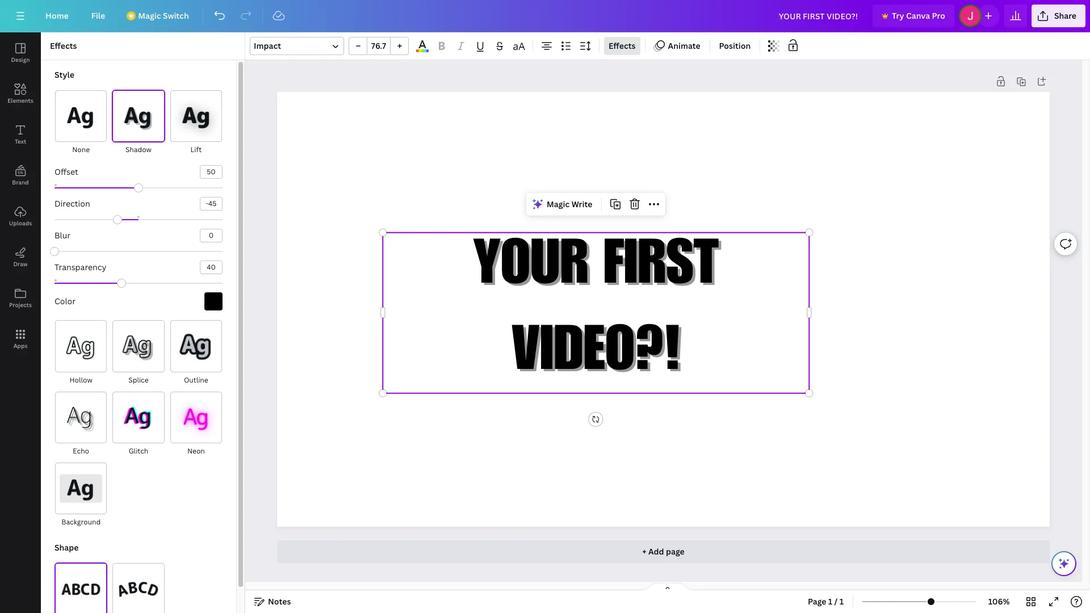 Task type: vqa. For each thing, say whether or not it's contained in the screenshot.
the right 'in'
no



Task type: describe. For each thing, give the bounding box(es) containing it.
design
[[11, 56, 30, 64]]

home
[[45, 10, 69, 21]]

+ add page
[[643, 546, 685, 557]]

outline
[[184, 375, 208, 385]]

show pages image
[[641, 583, 695, 592]]

background button
[[55, 463, 108, 529]]

try canva pro button
[[873, 5, 955, 27]]

1 1 from the left
[[829, 597, 833, 607]]

offset
[[55, 167, 78, 177]]

style element
[[50, 69, 223, 529]]

lift
[[191, 145, 202, 155]]

side panel tab list
[[0, 32, 41, 360]]

share button
[[1032, 5, 1086, 27]]

impact button
[[250, 37, 344, 55]]

+
[[643, 546, 647, 557]]

effects button
[[605, 37, 641, 55]]

share
[[1055, 10, 1077, 21]]

shadow button
[[112, 90, 165, 156]]

transparency
[[55, 262, 107, 273]]

notes button
[[250, 593, 296, 611]]

Transparency text field
[[201, 262, 222, 274]]

page 1 / 1
[[809, 597, 844, 607]]

1 effects from the left
[[50, 40, 77, 51]]

Offset text field
[[201, 166, 222, 179]]

lift button
[[170, 90, 223, 156]]

106% button
[[981, 593, 1018, 611]]

hollow button
[[55, 320, 108, 387]]

design button
[[0, 32, 41, 73]]

add
[[649, 546, 665, 557]]

text button
[[0, 114, 41, 155]]

outline button
[[170, 320, 223, 387]]

glitch
[[129, 447, 148, 456]]

brand
[[12, 178, 29, 186]]

your
[[474, 238, 589, 301]]

shape element
[[55, 543, 223, 614]]

Design title text field
[[770, 5, 869, 27]]

glitch button
[[112, 391, 165, 458]]

shadow
[[126, 145, 152, 155]]

try canva pro
[[893, 10, 946, 21]]

echo
[[73, 447, 89, 456]]

apps
[[13, 342, 27, 350]]

style
[[55, 69, 74, 80]]

position
[[720, 40, 751, 51]]

animate
[[668, 40, 701, 51]]

main menu bar
[[0, 0, 1091, 32]]

blur
[[55, 230, 71, 241]]

elements
[[8, 97, 33, 105]]

page
[[666, 546, 685, 557]]

magic write
[[547, 199, 593, 210]]

magic for magic write
[[547, 199, 570, 210]]



Task type: locate. For each thing, give the bounding box(es) containing it.
1 vertical spatial magic
[[547, 199, 570, 210]]

1 horizontal spatial magic
[[547, 199, 570, 210]]

projects button
[[0, 278, 41, 319]]

1 left /
[[829, 597, 833, 607]]

2 1 from the left
[[840, 597, 844, 607]]

1 right /
[[840, 597, 844, 607]]

pro
[[933, 10, 946, 21]]

text
[[15, 137, 26, 145]]

elements button
[[0, 73, 41, 114]]

magic
[[138, 10, 161, 21], [547, 199, 570, 210]]

shape
[[55, 543, 79, 554]]

file button
[[82, 5, 114, 27]]

uploads
[[9, 219, 32, 227]]

+ add page button
[[277, 541, 1051, 564]]

magic left the switch
[[138, 10, 161, 21]]

video?!
[[512, 325, 681, 387]]

first
[[604, 238, 719, 301]]

1 horizontal spatial 1
[[840, 597, 844, 607]]

magic inside button
[[547, 199, 570, 210]]

file
[[91, 10, 105, 21]]

position button
[[715, 37, 756, 55]]

brand button
[[0, 155, 41, 196]]

0 horizontal spatial effects
[[50, 40, 77, 51]]

group
[[349, 37, 409, 55]]

draw button
[[0, 237, 41, 278]]

magic for magic switch
[[138, 10, 161, 21]]

0 horizontal spatial 1
[[829, 597, 833, 607]]

none button
[[55, 90, 108, 156]]

home link
[[36, 5, 78, 27]]

1 horizontal spatial effects
[[609, 40, 636, 51]]

2 effects from the left
[[609, 40, 636, 51]]

splice button
[[112, 320, 165, 387]]

magic switch
[[138, 10, 189, 21]]

– – number field
[[371, 40, 387, 51]]

#000000 image
[[205, 293, 223, 311], [205, 293, 223, 311]]

effects inside dropdown button
[[609, 40, 636, 51]]

animate button
[[650, 37, 705, 55]]

Direction text field
[[201, 198, 222, 210]]

magic write button
[[529, 195, 597, 214]]

page
[[809, 597, 827, 607]]

magic switch button
[[119, 5, 198, 27]]

background
[[61, 518, 101, 527]]

neon button
[[170, 391, 223, 458]]

106%
[[989, 597, 1010, 607]]

color range image
[[417, 50, 429, 52]]

0 horizontal spatial magic
[[138, 10, 161, 21]]

/
[[835, 597, 838, 607]]

effects left animate dropdown button
[[609, 40, 636, 51]]

write
[[572, 199, 593, 210]]

0 vertical spatial magic
[[138, 10, 161, 21]]

your first video?!
[[474, 238, 719, 387]]

draw
[[13, 260, 28, 268]]

echo button
[[55, 391, 108, 458]]

splice
[[129, 375, 149, 385]]

notes
[[268, 597, 291, 607]]

Blur text field
[[201, 230, 222, 242]]

magic left write
[[547, 199, 570, 210]]

switch
[[163, 10, 189, 21]]

try
[[893, 10, 905, 21]]

neon
[[187, 447, 205, 456]]

effects
[[50, 40, 77, 51], [609, 40, 636, 51]]

color
[[55, 296, 76, 307]]

apps button
[[0, 319, 41, 360]]

effects up style
[[50, 40, 77, 51]]

hollow
[[70, 375, 93, 385]]

1
[[829, 597, 833, 607], [840, 597, 844, 607]]

impact
[[254, 40, 281, 51]]

canva
[[907, 10, 931, 21]]

uploads button
[[0, 196, 41, 237]]

magic inside button
[[138, 10, 161, 21]]

canva assistant image
[[1058, 557, 1072, 571]]

projects
[[9, 301, 32, 309]]

direction
[[55, 198, 90, 209]]

none
[[72, 145, 90, 155]]



